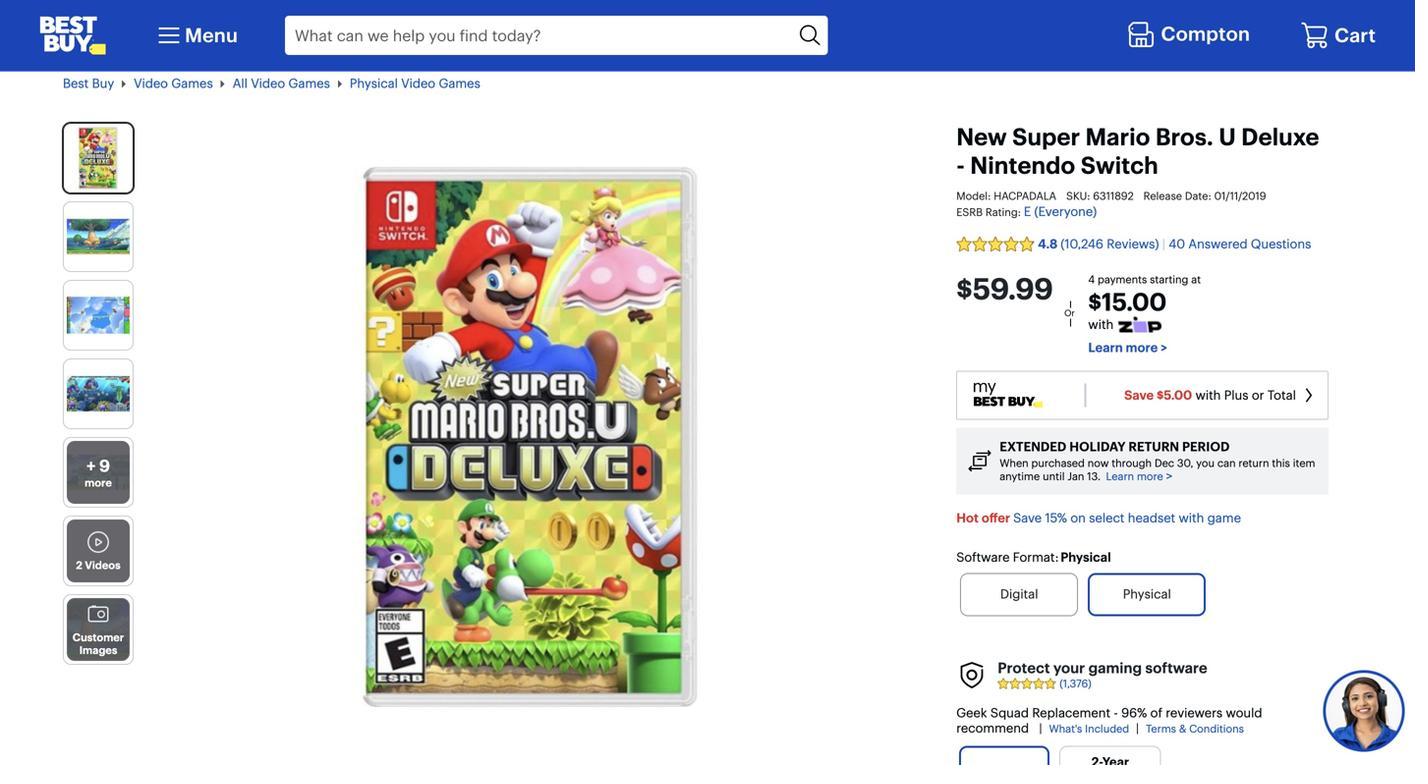 Task type: locate. For each thing, give the bounding box(es) containing it.
(1,376)
[[1060, 677, 1092, 691]]

video games
[[134, 76, 213, 91]]

more for >
[[1126, 340, 1158, 356]]

more left ˃
[[1137, 470, 1163, 483]]

buy inside the utility element
[[89, 12, 112, 28]]

with left game
[[1179, 511, 1204, 526]]

at
[[1191, 273, 1201, 287]]

1 horizontal spatial -
[[1114, 706, 1118, 721]]

with left the plus
[[1196, 388, 1221, 403]]

what's included link
[[1040, 722, 1129, 736]]

physical down "on"
[[1061, 550, 1111, 566]]

0 horizontal spatial games
[[171, 76, 213, 91]]

40 answered questions
[[1169, 236, 1311, 252]]

2
[[76, 559, 82, 573]]

1 horizontal spatial save
[[1124, 388, 1154, 403]]

4 payments starting at $15.00
[[1088, 273, 1201, 318]]

switch
[[1081, 151, 1159, 180]]

2 video from the left
[[251, 76, 285, 91]]

sku
[[1066, 189, 1087, 203]]

learn for learn more ˃
[[1106, 470, 1134, 483]]

2 videos button
[[64, 517, 133, 586]]

donate to st. jude link
[[325, 12, 434, 28]]

0 vertical spatial learn
[[1088, 340, 1123, 356]]

physical inside button
[[1123, 587, 1171, 603]]

video right all
[[251, 76, 285, 91]]

gaming
[[1089, 659, 1142, 677]]

1 horizontal spatial games
[[289, 76, 330, 91]]

with right or
[[1088, 317, 1114, 333]]

1 vertical spatial physical
[[1061, 550, 1111, 566]]

all
[[233, 76, 248, 91]]

save
[[1124, 388, 1154, 403], [1013, 511, 1042, 526]]

compton
[[1161, 22, 1250, 46]]

40 answered questions link
[[1169, 236, 1311, 252]]

0 vertical spatial buy
[[89, 12, 112, 28]]

0 vertical spatial save
[[1124, 388, 1154, 403]]

learn down extended holiday return period
[[1106, 470, 1134, 483]]

mario
[[1086, 123, 1150, 152]]

&
[[1179, 722, 1187, 736]]

terms
[[1146, 722, 1176, 736]]

learn
[[1088, 340, 1123, 356], [1106, 470, 1134, 483]]

2 videos
[[76, 559, 121, 573]]

item
[[1293, 457, 1316, 470]]

96% of reviewers would recommend
[[957, 706, 1262, 737]]

1 vertical spatial best
[[63, 76, 89, 91]]

credit
[[223, 12, 260, 28]]

0 horizontal spatial physical
[[350, 76, 398, 91]]

save left 15%
[[1013, 511, 1042, 526]]

best right my
[[60, 12, 86, 28]]

games for all video games
[[289, 76, 330, 91]]

my best buy memberships link
[[39, 12, 195, 28]]

plus
[[1224, 388, 1249, 403]]

more left >
[[1126, 340, 1158, 356]]

: left 6311892
[[1087, 189, 1090, 203]]

2 vertical spatial physical
[[1123, 587, 1171, 603]]

compton button
[[1127, 17, 1255, 54]]

u
[[1219, 123, 1236, 152]]

- up model
[[957, 151, 965, 180]]

0 vertical spatial physical
[[350, 76, 398, 91]]

alt view zoom 11. new super mario bros. u deluxe - nintendo switch. image
[[67, 206, 130, 269]]

1 horizontal spatial video
[[251, 76, 285, 91]]

- inside new super mario bros. u deluxe - nintendo switch model : hacpadala sku : 6311892 release date : 01/11/2019 esrb rating : e (everyone)
[[957, 151, 965, 180]]

front zoom. new super mario bros. u deluxe - nintendo switch. image
[[67, 127, 130, 190], [260, 167, 801, 708]]

physical down to
[[350, 76, 398, 91]]

physical button
[[1088, 574, 1206, 616]]

extended
[[1000, 439, 1067, 455]]

geek squad replacement -
[[957, 706, 1118, 721]]

games down type to search. navigate forward to hear suggestions text box
[[439, 76, 480, 91]]

0 vertical spatial best
[[60, 12, 86, 28]]

e (everyone) button
[[1024, 204, 1097, 221]]

buy right my
[[89, 12, 112, 28]]

games right all
[[289, 76, 330, 91]]

your
[[1053, 659, 1085, 677]]

physical down headset
[[1123, 587, 1171, 603]]

best buy help human beacon image
[[1322, 670, 1406, 753]]

donate
[[325, 12, 368, 28]]

- up included
[[1114, 706, 1118, 721]]

video
[[134, 76, 168, 91], [251, 76, 285, 91], [401, 76, 435, 91]]

2 horizontal spatial games
[[439, 76, 480, 91]]

3 video from the left
[[401, 76, 435, 91]]

zip logo image
[[1119, 317, 1162, 333]]

period
[[1182, 439, 1230, 455]]

4.8
[[1038, 236, 1058, 252]]

when
[[1000, 457, 1029, 470]]

credit cards
[[223, 12, 298, 28]]

new super mario bros. u deluxe - nintendo switch model : hacpadala sku : 6311892 release date : 01/11/2019 esrb rating : e (everyone)
[[957, 123, 1319, 220]]

games left all
[[171, 76, 213, 91]]

0 vertical spatial with
[[1088, 317, 1114, 333]]

best buy link
[[63, 76, 114, 91]]

0 horizontal spatial video
[[134, 76, 168, 91]]

protect
[[998, 659, 1050, 677]]

5.00
[[1164, 388, 1192, 403]]

select
[[1089, 511, 1125, 526]]

conditions
[[1189, 722, 1244, 736]]

answered
[[1189, 236, 1248, 252]]

more
[[1126, 340, 1158, 356], [1137, 470, 1163, 483], [85, 476, 112, 490]]

my
[[39, 12, 57, 28]]

40
[[1169, 236, 1185, 252]]

protect your gaming software
[[998, 659, 1208, 677]]

1 vertical spatial save
[[1013, 511, 1042, 526]]

starting
[[1150, 273, 1189, 287]]

images
[[79, 644, 117, 658]]

1 vertical spatial learn
[[1106, 470, 1134, 483]]

learn more >
[[1088, 340, 1167, 356]]

01/11/2019
[[1214, 189, 1266, 203]]

3 games from the left
[[439, 76, 480, 91]]

+
[[86, 456, 96, 477]]

alt view zoom 12. new super mario bros. u deluxe - nintendo switch. image
[[67, 284, 130, 347]]

0 vertical spatial -
[[957, 151, 965, 180]]

2 horizontal spatial video
[[401, 76, 435, 91]]

video down jude
[[401, 76, 435, 91]]

best down bestbuy.com image
[[63, 76, 89, 91]]

$
[[1157, 388, 1164, 403]]

0 horizontal spatial save
[[1013, 511, 1042, 526]]

2 games from the left
[[289, 76, 330, 91]]

2 horizontal spatial physical
[[1123, 587, 1171, 603]]

learn for learn more >
[[1088, 340, 1123, 356]]

extended holiday return period
[[1000, 439, 1230, 455]]

: left e
[[1018, 206, 1021, 219]]

more for ˃
[[1137, 470, 1163, 483]]

cards
[[263, 12, 298, 28]]

bestbuy.com image
[[39, 16, 106, 55]]

games for physical video games
[[439, 76, 480, 91]]

: up "rating"
[[988, 189, 991, 203]]

0 horizontal spatial -
[[957, 151, 965, 180]]

alt view zoom 14. new super mario bros. u deluxe - nintendo switch. image
[[67, 441, 130, 504]]

menu
[[185, 23, 238, 47]]

physical video games link
[[350, 76, 480, 91]]

reviews)
[[1107, 236, 1159, 252]]

until
[[1043, 470, 1065, 483]]

learn down the 'zip logo'
[[1088, 340, 1123, 356]]

of
[[1151, 706, 1163, 721]]

learn more ˃
[[1106, 470, 1173, 483]]

game
[[1208, 511, 1241, 526]]

$15.00
[[1088, 287, 1167, 318]]

best
[[60, 12, 86, 28], [63, 76, 89, 91]]

save left $
[[1124, 388, 1154, 403]]

buy down bestbuy.com image
[[92, 76, 114, 91]]

st.
[[387, 12, 403, 28]]

video right best buy link
[[134, 76, 168, 91]]

jude
[[406, 12, 434, 28]]

more up 2 videos button
[[85, 476, 112, 490]]

1 vertical spatial buy
[[92, 76, 114, 91]]



Task type: vqa. For each thing, say whether or not it's contained in the screenshot.
through
yes



Task type: describe. For each thing, give the bounding box(es) containing it.
(1,376) link
[[998, 677, 1092, 691]]

Type to search. Navigate forward to hear suggestions text field
[[285, 16, 794, 55]]

cart link
[[1300, 21, 1376, 50]]

would
[[1226, 706, 1262, 721]]

utility element
[[0, 0, 1415, 28]]

e
[[1024, 204, 1031, 220]]

included
[[1085, 722, 1129, 736]]

nintendo
[[970, 151, 1075, 180]]

video for all video games
[[251, 76, 285, 91]]

>
[[1161, 340, 1167, 356]]

$59.99
[[957, 271, 1053, 307]]

anytime
[[1000, 470, 1040, 483]]

6311892
[[1093, 189, 1134, 203]]

squad
[[991, 706, 1029, 721]]

format
[[1013, 550, 1055, 566]]

purchased
[[1032, 457, 1085, 470]]

alt view zoom 13. new super mario bros. u deluxe - nintendo switch. image
[[67, 363, 130, 426]]

geek
[[957, 706, 987, 721]]

hot
[[957, 511, 979, 526]]

1 video from the left
[[134, 76, 168, 91]]

can
[[1218, 457, 1236, 470]]

on
[[1071, 511, 1086, 526]]

96%
[[1122, 706, 1147, 721]]

offer
[[982, 511, 1010, 526]]

replacement
[[1032, 706, 1111, 721]]

rating
[[986, 206, 1018, 219]]

˃
[[1166, 470, 1173, 483]]

video for physical video games
[[401, 76, 435, 91]]

1 horizontal spatial front zoom. new super mario bros. u deluxe - nintendo switch. image
[[260, 167, 801, 708]]

cart
[[1335, 23, 1376, 47]]

customer images
[[73, 631, 124, 658]]

headset
[[1128, 511, 1176, 526]]

dec 30,
[[1155, 457, 1194, 470]]

cart icon image
[[1300, 21, 1330, 50]]

4
[[1088, 273, 1095, 287]]

super
[[1012, 123, 1080, 152]]

save $ 5.00 with plus or total
[[1124, 388, 1296, 403]]

my best buy memberships
[[39, 12, 195, 28]]

reviewers
[[1166, 706, 1223, 721]]

all video games link
[[233, 76, 330, 91]]

advertisement region
[[231, 27, 1184, 60]]

all video games
[[233, 76, 330, 91]]

1 horizontal spatial physical
[[1061, 550, 1111, 566]]

physical for physical
[[1123, 587, 1171, 603]]

return
[[1129, 439, 1179, 455]]

physical for physical video games
[[350, 76, 398, 91]]

terms & conditions link
[[1137, 722, 1244, 736]]

now
[[1088, 457, 1109, 470]]

new
[[957, 123, 1007, 152]]

deluxe
[[1242, 123, 1319, 152]]

to
[[371, 12, 384, 28]]

best buy
[[63, 76, 114, 91]]

physical video games
[[350, 76, 480, 91]]

extended holiday return period heading
[[1000, 439, 1317, 455]]

return
[[1239, 457, 1269, 470]]

or
[[1064, 308, 1075, 319]]

: left 01/11/2019 at the right
[[1208, 189, 1211, 203]]

(10,246
[[1061, 236, 1104, 252]]

video games link
[[134, 76, 213, 91]]

digital button
[[960, 574, 1078, 616]]

15%
[[1045, 511, 1067, 526]]

terms & conditions
[[1146, 722, 1244, 736]]

when purchased now through dec 30, you can return this item anytime until jan 13.
[[1000, 457, 1316, 483]]

best inside the utility element
[[60, 12, 86, 28]]

1 vertical spatial with
[[1196, 388, 1221, 403]]

9
[[99, 456, 110, 477]]

1 games from the left
[[171, 76, 213, 91]]

2 vertical spatial with
[[1179, 511, 1204, 526]]

hot offer save 15% on select headset with game
[[957, 511, 1241, 526]]

software
[[1145, 659, 1208, 677]]

(everyone)
[[1034, 204, 1097, 220]]

1 vertical spatial -
[[1114, 706, 1118, 721]]

: down 15%
[[1055, 550, 1059, 566]]

bros.
[[1156, 123, 1214, 152]]

customer images button
[[64, 596, 133, 665]]

0 horizontal spatial front zoom. new super mario bros. u deluxe - nintendo switch. image
[[67, 127, 130, 190]]

software
[[957, 550, 1010, 566]]

total
[[1268, 388, 1296, 403]]

esrb
[[957, 206, 983, 219]]

recommend
[[957, 721, 1029, 737]]

hacpadala
[[994, 189, 1057, 203]]

my best buy image
[[974, 380, 1043, 411]]

memberships
[[115, 12, 195, 28]]

questions
[[1251, 236, 1311, 252]]

donate to st. jude
[[325, 12, 434, 28]]

payments
[[1098, 273, 1147, 287]]



